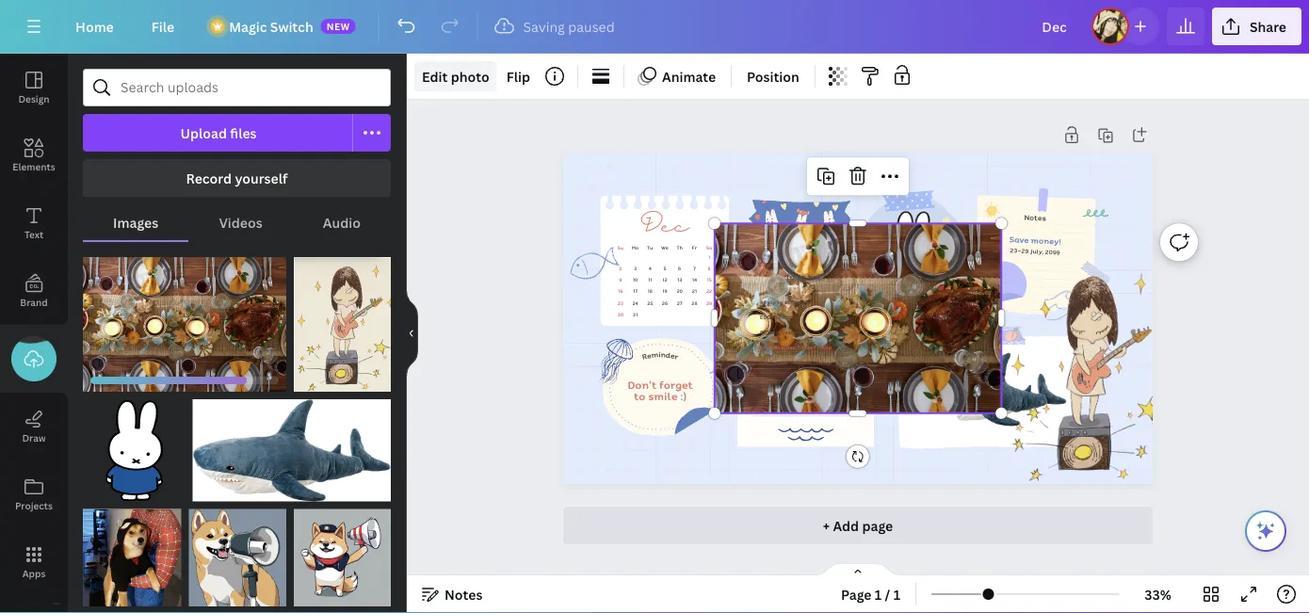 Task type: vqa. For each thing, say whether or not it's contained in the screenshot.
left a
no



Task type: locate. For each thing, give the bounding box(es) containing it.
Search uploads search field
[[121, 70, 379, 106]]

1 vertical spatial 29
[[707, 299, 713, 307]]

29
[[1022, 246, 1029, 256], [707, 299, 713, 307]]

switch
[[270, 17, 313, 35]]

e left i
[[646, 349, 653, 361]]

schools!
[[785, 298, 808, 306]]

e
[[646, 349, 653, 361], [670, 350, 676, 362]]

12
[[663, 277, 668, 284]]

d
[[666, 349, 672, 361]]

draw
[[22, 431, 46, 444]]

to inside don't forget to smile :)
[[634, 388, 646, 404]]

notes inside button
[[445, 586, 483, 603]]

24
[[633, 299, 639, 307]]

0 vertical spatial apps
[[979, 348, 998, 360]]

1 down sa
[[709, 254, 711, 261]]

smile
[[648, 388, 678, 404]]

0 vertical spatial notes
[[1024, 212, 1047, 224]]

0 vertical spatial to
[[778, 298, 783, 306]]

th
[[677, 244, 683, 251]]

brand button
[[0, 257, 68, 325]]

0 horizontal spatial apps
[[22, 567, 46, 580]]

1 horizontal spatial dec
[[786, 344, 796, 352]]

1 horizontal spatial 29
[[1022, 246, 1029, 256]]

5
[[664, 265, 667, 272]]

1
[[709, 254, 711, 261], [875, 586, 882, 603], [894, 586, 901, 603]]

submit design rent due dec 1, this friday
[[760, 328, 832, 352]]

6
[[679, 265, 681, 272]]

to right apply
[[778, 298, 783, 306]]

jellyfish doodle line art image
[[586, 335, 641, 390]]

sea waves  icon image
[[779, 428, 834, 441]]

home link
[[60, 8, 129, 45]]

dec left 1,
[[786, 344, 796, 352]]

0 horizontal spatial 1
[[709, 254, 711, 261]]

notes
[[1024, 212, 1047, 224], [445, 586, 483, 603]]

side panel tab list
[[0, 54, 68, 613]]

1 vertical spatial dec
[[786, 344, 796, 352]]

10 24 3 17 31 tu 11 25 4 18 we 12 26 5 19 th 13 27 6 20 fr 14 28 7 21 sa 1 15 29 8 22
[[633, 244, 713, 318]]

paused
[[568, 17, 615, 35]]

images button
[[83, 204, 189, 240]]

+ add page button
[[563, 507, 1153, 545]]

main menu bar
[[0, 0, 1310, 54]]

27
[[677, 299, 683, 307]]

15
[[707, 277, 712, 284]]

1 vertical spatial notes
[[445, 586, 483, 603]]

0 horizontal spatial dec
[[641, 213, 689, 242]]

29 inside save money! 23-29 july, 2099
[[1022, 246, 1029, 256]]

elements button
[[0, 122, 68, 189]]

1 left /
[[875, 586, 882, 603]]

tu
[[647, 244, 653, 251]]

fish doodle line art. sea life decoration.hand drawn fish. fish chalk line art. image
[[566, 244, 622, 285]]

new
[[327, 20, 350, 33]]

upload files
[[180, 124, 257, 142]]

projects
[[15, 499, 53, 512]]

0 vertical spatial 29
[[1022, 246, 1029, 256]]

20
[[677, 288, 683, 295]]

saving
[[523, 17, 565, 35]]

page
[[841, 586, 872, 603]]

29 left july, at the top
[[1022, 246, 1029, 256]]

we
[[662, 244, 669, 251]]

projects button
[[0, 461, 68, 529]]

2 horizontal spatial 1
[[894, 586, 901, 603]]

audio
[[323, 213, 361, 231]]

30
[[618, 311, 624, 318]]

money!
[[1031, 234, 1062, 248]]

1 right /
[[894, 586, 901, 603]]

Design title text field
[[1027, 8, 1084, 45]]

28
[[692, 299, 698, 307]]

e right n
[[670, 350, 676, 362]]

to left smile
[[634, 388, 646, 404]]

dec
[[641, 213, 689, 242], [786, 344, 796, 352]]

july,
[[1030, 247, 1044, 256]]

1 vertical spatial apps
[[22, 567, 46, 580]]

11
[[648, 277, 653, 284]]

eod
[[760, 313, 771, 322]]

forget
[[660, 377, 693, 393]]

save
[[1009, 233, 1030, 246]]

page 1 / 1
[[841, 586, 901, 603]]

upload
[[180, 124, 227, 142]]

1 horizontal spatial to
[[778, 298, 783, 306]]

group
[[294, 246, 391, 392], [83, 388, 185, 502], [193, 388, 391, 502], [83, 498, 182, 607], [189, 498, 286, 607], [294, 498, 391, 607]]

dec up we
[[641, 213, 689, 242]]

7
[[693, 265, 696, 272]]

1 horizontal spatial e
[[670, 350, 676, 362]]

1,
[[798, 344, 801, 352]]

add
[[833, 517, 859, 535]]

images
[[113, 213, 159, 231]]

0 vertical spatial dec
[[641, 213, 689, 242]]

22
[[707, 288, 713, 295]]

to inside apply to schools! eod form
[[778, 298, 783, 306]]

notes button
[[415, 579, 490, 610]]

1 horizontal spatial apps
[[979, 348, 998, 360]]

elements
[[13, 160, 55, 173]]

to do list
[[786, 271, 821, 282]]

form
[[773, 313, 787, 322]]

sea wave linear image
[[1045, 291, 1080, 320]]

10
[[633, 277, 638, 284]]

29 down 22
[[707, 299, 713, 307]]

1 vertical spatial to
[[634, 388, 646, 404]]

position button
[[740, 61, 807, 91]]

this
[[802, 344, 813, 352]]

19
[[663, 288, 668, 295]]

don't
[[628, 377, 657, 393]]

to
[[778, 298, 783, 306], [634, 388, 646, 404]]

:)
[[681, 388, 687, 404]]

mo
[[632, 244, 639, 251]]

23-
[[1010, 246, 1022, 255]]

0 horizontal spatial to
[[634, 388, 646, 404]]

do
[[797, 271, 807, 282]]

0 horizontal spatial notes
[[445, 586, 483, 603]]

0 horizontal spatial 29
[[707, 299, 713, 307]]

hide image
[[406, 288, 418, 379]]



Task type: describe. For each thing, give the bounding box(es) containing it.
files
[[230, 124, 257, 142]]

apps button
[[0, 529, 68, 596]]

apply
[[760, 298, 776, 306]]

uploading file "screenshot 2023-11-27 at 3.04.05 pm.png", 83.35049265657155% complete progress bar
[[90, 377, 279, 384]]

14
[[692, 277, 697, 284]]

25
[[647, 299, 653, 307]]

audio image
[[0, 611, 68, 613]]

dec inside "submit design rent due dec 1, this friday"
[[786, 344, 796, 352]]

1 horizontal spatial 1
[[875, 586, 882, 603]]

cute pastel hand drawn doodle line image
[[718, 218, 744, 242]]

m
[[651, 349, 659, 361]]

i
[[659, 349, 661, 360]]

17
[[633, 288, 638, 295]]

page
[[862, 517, 893, 535]]

show pages image
[[813, 562, 903, 578]]

8
[[708, 265, 711, 272]]

16
[[618, 288, 623, 295]]

file
[[151, 17, 174, 35]]

videos
[[219, 213, 263, 231]]

sa
[[707, 244, 713, 251]]

29 inside 10 24 3 17 31 tu 11 25 4 18 we 12 26 5 19 th 13 27 6 20 fr 14 28 7 21 sa 1 15 29 8 22
[[707, 299, 713, 307]]

file button
[[136, 8, 190, 45]]

33% button
[[1128, 579, 1189, 610]]

r
[[674, 351, 680, 363]]

33%
[[1145, 586, 1172, 603]]

don't forget to smile :)
[[628, 377, 693, 404]]

edit
[[422, 67, 448, 85]]

/
[[885, 586, 891, 603]]

animate button
[[632, 61, 724, 91]]

2099
[[1045, 247, 1061, 257]]

flip button
[[499, 61, 538, 91]]

design
[[18, 92, 50, 105]]

apps inside button
[[22, 567, 46, 580]]

0 horizontal spatial e
[[646, 349, 653, 361]]

to
[[786, 271, 795, 282]]

31
[[633, 311, 638, 318]]

uploads button
[[0, 325, 68, 401]]

18
[[648, 288, 653, 295]]

friday
[[814, 344, 832, 352]]

text button
[[0, 189, 68, 257]]

list
[[808, 271, 821, 282]]

save money! 23-29 july, 2099
[[1009, 233, 1062, 257]]

+
[[823, 517, 830, 535]]

record yourself button
[[83, 159, 391, 197]]

uploads
[[15, 372, 53, 385]]

record yourself
[[186, 169, 288, 187]]

+ add page
[[823, 517, 893, 535]]

rent
[[760, 344, 773, 352]]

canva assistant image
[[1255, 520, 1278, 543]]

share
[[1250, 17, 1287, 35]]

draw button
[[0, 393, 68, 461]]

share button
[[1212, 8, 1302, 45]]

3
[[634, 265, 637, 272]]

apply to schools! eod form
[[760, 298, 808, 322]]

21
[[692, 288, 697, 295]]

1 horizontal spatial notes
[[1024, 212, 1047, 224]]

magic switch
[[229, 17, 313, 35]]

13
[[677, 277, 683, 284]]

videos button
[[189, 204, 293, 240]]

magic
[[229, 17, 267, 35]]

text
[[24, 228, 43, 241]]

due
[[775, 344, 785, 352]]

saving paused
[[523, 17, 615, 35]]

upload files button
[[83, 114, 353, 152]]

audio button
[[293, 204, 391, 240]]

n
[[661, 349, 666, 360]]

photo
[[451, 67, 490, 85]]

9
[[619, 277, 622, 284]]

fr
[[692, 244, 697, 251]]

animate
[[662, 67, 716, 85]]

1 inside 10 24 3 17 31 tu 11 25 4 18 we 12 26 5 19 th 13 27 6 20 fr 14 28 7 21 sa 1 15 29 8 22
[[709, 254, 711, 261]]

record
[[186, 169, 232, 187]]

saving paused status
[[486, 15, 624, 38]]

2
[[619, 265, 622, 272]]

design button
[[0, 54, 68, 122]]

submit
[[760, 328, 780, 337]]

su 9 23 2 16 30 mo
[[618, 244, 639, 318]]

26
[[662, 299, 668, 307]]

yourself
[[235, 169, 288, 187]]



